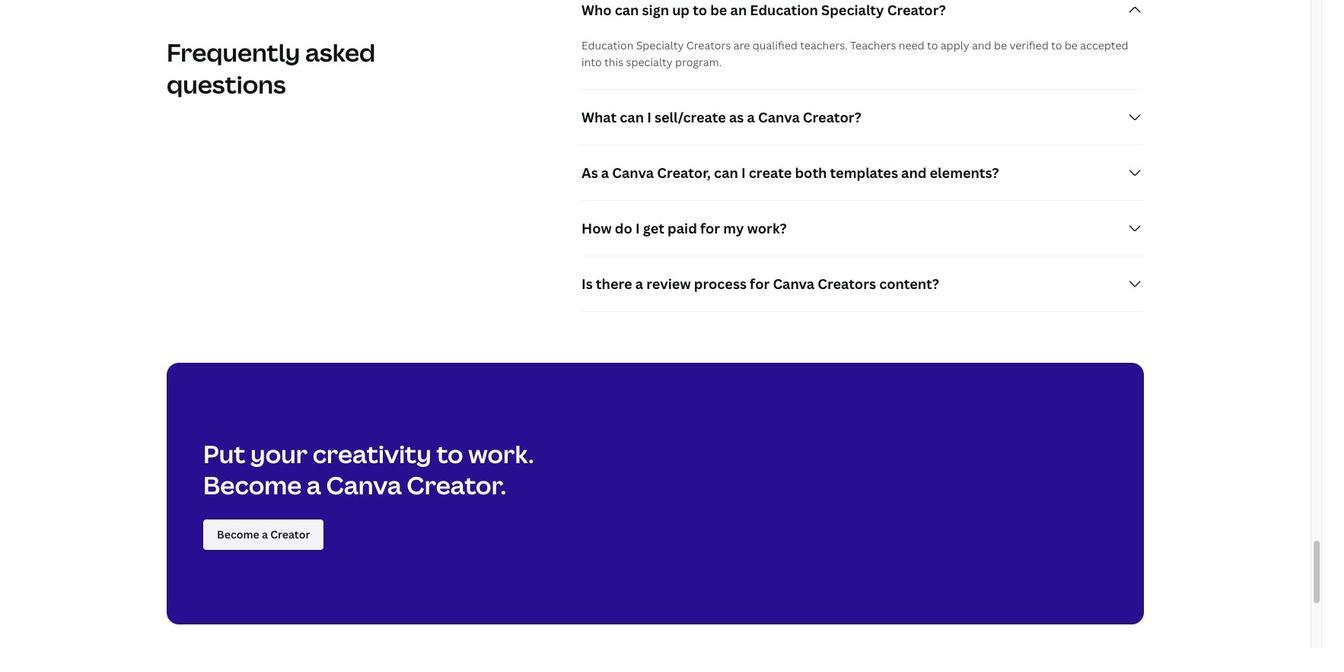 Task type: vqa. For each thing, say whether or not it's contained in the screenshot.
is
yes



Task type: describe. For each thing, give the bounding box(es) containing it.
and inside dropdown button
[[901, 164, 927, 182]]

up
[[672, 1, 690, 19]]

qualified
[[753, 38, 798, 53]]

i for get
[[636, 219, 640, 238]]

to inside put your creativity to work. become a canva creator.
[[437, 437, 463, 470]]

sign
[[642, 1, 669, 19]]

0 vertical spatial creator?
[[887, 1, 946, 19]]

to right 'need'
[[927, 38, 938, 53]]

education inside education specialty creators are qualified teachers. teachers need to apply and be verified to be accepted into this specialty program.
[[582, 38, 634, 53]]

what
[[582, 108, 617, 126]]

creativity
[[313, 437, 432, 470]]

creators inside education specialty creators are qualified teachers. teachers need to apply and be verified to be accepted into this specialty program.
[[686, 38, 731, 53]]

process
[[694, 275, 747, 293]]

what can i sell/create as a canva creator? button
[[582, 90, 1144, 145]]

canva inside put your creativity to work. become a canva creator.
[[326, 469, 402, 502]]

need
[[899, 38, 925, 53]]

for for paid
[[700, 219, 720, 238]]

a inside put your creativity to work. become a canva creator.
[[307, 469, 321, 502]]

frequently
[[167, 36, 300, 69]]

who can sign up to be an education specialty creator?
[[582, 1, 946, 19]]

how do i get paid for my work?
[[582, 219, 787, 238]]

and inside education specialty creators are qualified teachers. teachers need to apply and be verified to be accepted into this specialty program.
[[972, 38, 991, 53]]

asked
[[305, 36, 375, 69]]

work.
[[468, 437, 534, 470]]

0 horizontal spatial creator?
[[803, 108, 861, 126]]

specialty inside dropdown button
[[821, 1, 884, 19]]

can for who
[[615, 1, 639, 19]]

education inside dropdown button
[[750, 1, 818, 19]]

both
[[795, 164, 827, 182]]

put your creativity to work. become a canva creator.
[[203, 437, 534, 502]]

can for what
[[620, 108, 644, 126]]

into
[[582, 55, 602, 69]]

creator,
[[657, 164, 711, 182]]

teachers.
[[800, 38, 848, 53]]

is
[[582, 275, 593, 293]]

paid
[[668, 219, 697, 238]]

verified
[[1010, 38, 1049, 53]]

get
[[643, 219, 664, 238]]

review
[[646, 275, 691, 293]]



Task type: locate. For each thing, give the bounding box(es) containing it.
apply
[[941, 38, 969, 53]]

i left create
[[741, 164, 746, 182]]

do
[[615, 219, 632, 238]]

1 vertical spatial education
[[582, 38, 634, 53]]

to right verified
[[1051, 38, 1062, 53]]

1 vertical spatial specialty
[[636, 38, 684, 53]]

i
[[647, 108, 651, 126], [741, 164, 746, 182], [636, 219, 640, 238]]

0 horizontal spatial be
[[710, 1, 727, 19]]

education
[[750, 1, 818, 19], [582, 38, 634, 53]]

can
[[615, 1, 639, 19], [620, 108, 644, 126], [714, 164, 738, 182]]

0 horizontal spatial and
[[901, 164, 927, 182]]

a
[[747, 108, 755, 126], [601, 164, 609, 182], [635, 275, 643, 293], [307, 469, 321, 502]]

creators
[[686, 38, 731, 53], [818, 275, 876, 293]]

1 vertical spatial creator?
[[803, 108, 861, 126]]

and right templates
[[901, 164, 927, 182]]

and
[[972, 38, 991, 53], [901, 164, 927, 182]]

specialty inside education specialty creators are qualified teachers. teachers need to apply and be verified to be accepted into this specialty program.
[[636, 38, 684, 53]]

creators down how do i get paid for my work? dropdown button
[[818, 275, 876, 293]]

an
[[730, 1, 747, 19]]

2 vertical spatial i
[[636, 219, 640, 238]]

to left work.
[[437, 437, 463, 470]]

be
[[710, 1, 727, 19], [994, 38, 1007, 53], [1065, 38, 1078, 53]]

templates
[[830, 164, 898, 182]]

0 vertical spatial creators
[[686, 38, 731, 53]]

my
[[723, 219, 744, 238]]

education up this
[[582, 38, 634, 53]]

program.
[[675, 55, 722, 69]]

0 vertical spatial and
[[972, 38, 991, 53]]

1 horizontal spatial be
[[994, 38, 1007, 53]]

2 horizontal spatial be
[[1065, 38, 1078, 53]]

creators up program.
[[686, 38, 731, 53]]

accepted
[[1080, 38, 1129, 53]]

i right do
[[636, 219, 640, 238]]

2 vertical spatial can
[[714, 164, 738, 182]]

0 horizontal spatial education
[[582, 38, 634, 53]]

be inside dropdown button
[[710, 1, 727, 19]]

specialty
[[821, 1, 884, 19], [636, 38, 684, 53]]

teachers
[[850, 38, 896, 53]]

as a canva creator, can i create both templates and elements? button
[[582, 145, 1144, 200]]

creator?
[[887, 1, 946, 19], [803, 108, 861, 126]]

canva
[[758, 108, 800, 126], [612, 164, 654, 182], [773, 275, 815, 293], [326, 469, 402, 502]]

creators inside is there a review process for canva creators content? dropdown button
[[818, 275, 876, 293]]

what can i sell/create as a canva creator?
[[582, 108, 861, 126]]

specialty up specialty in the top of the page
[[636, 38, 684, 53]]

1 horizontal spatial i
[[647, 108, 651, 126]]

be left the accepted
[[1065, 38, 1078, 53]]

creator.
[[407, 469, 506, 502]]

1 horizontal spatial education
[[750, 1, 818, 19]]

is there a review process for canva creators content? button
[[582, 257, 1144, 311]]

1 vertical spatial creators
[[818, 275, 876, 293]]

1 vertical spatial for
[[750, 275, 770, 293]]

can right creator,
[[714, 164, 738, 182]]

i for sell/create
[[647, 108, 651, 126]]

who can sign up to be an education specialty creator? button
[[582, 0, 1144, 37]]

1 horizontal spatial creators
[[818, 275, 876, 293]]

as a canva creator, can i create both templates and elements?
[[582, 164, 999, 182]]

1 horizontal spatial for
[[750, 275, 770, 293]]

work?
[[747, 219, 787, 238]]

1 vertical spatial can
[[620, 108, 644, 126]]

for for process
[[750, 275, 770, 293]]

your
[[250, 437, 308, 470]]

for right process in the right top of the page
[[750, 275, 770, 293]]

be left an
[[710, 1, 727, 19]]

creator? up both
[[803, 108, 861, 126]]

1 horizontal spatial creator?
[[887, 1, 946, 19]]

is there a review process for canva creators content?
[[582, 275, 939, 293]]

a right as
[[747, 108, 755, 126]]

sell/create
[[655, 108, 726, 126]]

education up "qualified"
[[750, 1, 818, 19]]

can right what
[[620, 108, 644, 126]]

are
[[734, 38, 750, 53]]

for
[[700, 219, 720, 238], [750, 275, 770, 293]]

creator? up 'need'
[[887, 1, 946, 19]]

to
[[693, 1, 707, 19], [927, 38, 938, 53], [1051, 38, 1062, 53], [437, 437, 463, 470]]

0 horizontal spatial i
[[636, 219, 640, 238]]

to inside dropdown button
[[693, 1, 707, 19]]

as
[[582, 164, 598, 182]]

who
[[582, 1, 612, 19]]

1 horizontal spatial and
[[972, 38, 991, 53]]

0 vertical spatial can
[[615, 1, 639, 19]]

0 horizontal spatial for
[[700, 219, 720, 238]]

2 horizontal spatial i
[[741, 164, 746, 182]]

put
[[203, 437, 246, 470]]

this
[[604, 55, 624, 69]]

0 horizontal spatial specialty
[[636, 38, 684, 53]]

how
[[582, 219, 612, 238]]

specialty up teachers at the top right
[[821, 1, 884, 19]]

and right apply
[[972, 38, 991, 53]]

become
[[203, 469, 302, 502]]

0 vertical spatial specialty
[[821, 1, 884, 19]]

a right the as
[[601, 164, 609, 182]]

i left sell/create
[[647, 108, 651, 126]]

content?
[[879, 275, 939, 293]]

can left sign
[[615, 1, 639, 19]]

create
[[749, 164, 792, 182]]

how do i get paid for my work? button
[[582, 201, 1144, 256]]

a right become
[[307, 469, 321, 502]]

1 vertical spatial and
[[901, 164, 927, 182]]

elements?
[[930, 164, 999, 182]]

a right there
[[635, 275, 643, 293]]

1 vertical spatial i
[[741, 164, 746, 182]]

questions
[[167, 68, 286, 100]]

specialty
[[626, 55, 673, 69]]

1 horizontal spatial specialty
[[821, 1, 884, 19]]

be left verified
[[994, 38, 1007, 53]]

for left my
[[700, 219, 720, 238]]

there
[[596, 275, 632, 293]]

0 vertical spatial i
[[647, 108, 651, 126]]

0 horizontal spatial creators
[[686, 38, 731, 53]]

education specialty creators are qualified teachers. teachers need to apply and be verified to be accepted into this specialty program.
[[582, 38, 1129, 69]]

0 vertical spatial education
[[750, 1, 818, 19]]

frequently asked questions
[[167, 36, 375, 100]]

as
[[729, 108, 744, 126]]

0 vertical spatial for
[[700, 219, 720, 238]]

to right up
[[693, 1, 707, 19]]



